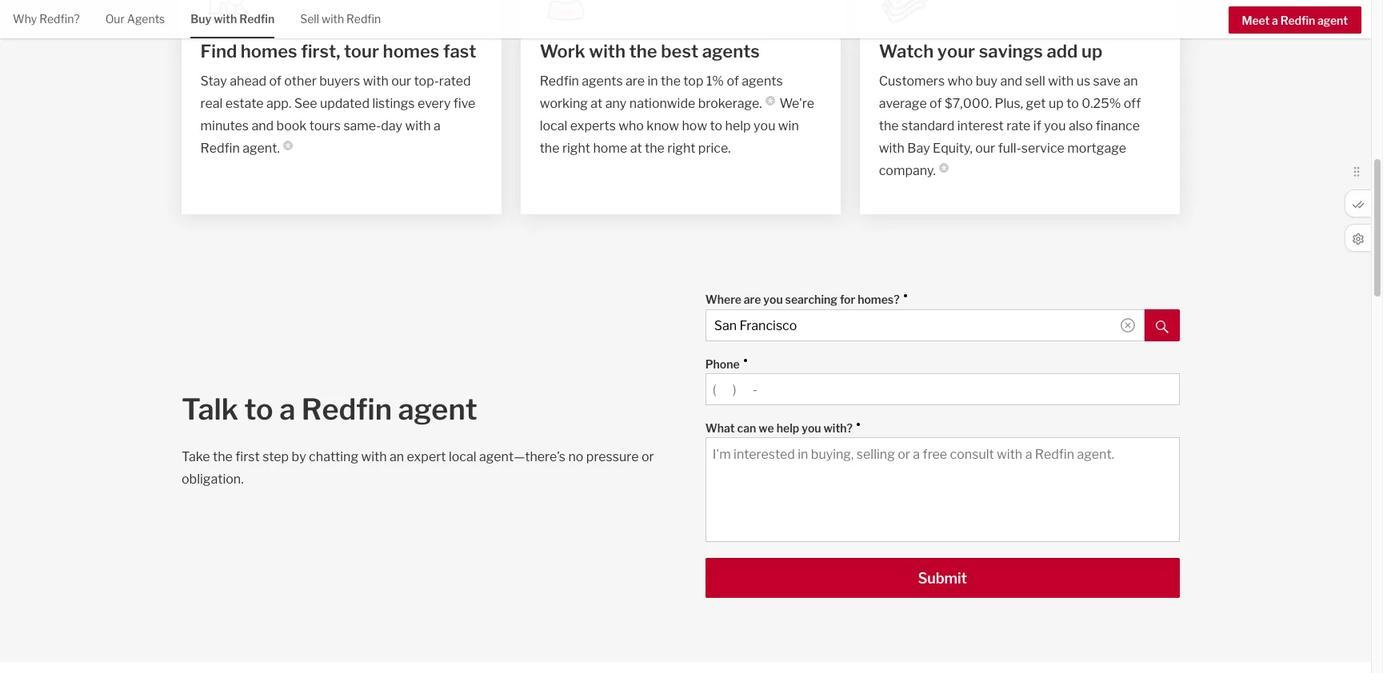 Task type: locate. For each thing, give the bounding box(es) containing it.
illustration of the best agents image
[[540, 0, 591, 26]]

2 horizontal spatial to
[[1067, 96, 1080, 112]]

of right 1%
[[727, 74, 739, 89]]

agent inside "button"
[[1318, 13, 1349, 27]]

disclaimer image left we're
[[766, 96, 775, 106]]

1 horizontal spatial local
[[540, 119, 568, 134]]

with right sell
[[322, 12, 344, 26]]

1 horizontal spatial at
[[630, 141, 642, 156]]

1 vertical spatial local
[[449, 450, 477, 465]]

are left in
[[626, 74, 645, 89]]

agent—there's
[[479, 450, 566, 465]]

ahead
[[230, 74, 267, 89]]

0 horizontal spatial and
[[252, 119, 274, 134]]

0 vertical spatial disclaimer image
[[766, 96, 775, 106]]

agents inside work with the best agents link
[[702, 41, 760, 62]]

redfin inside "button"
[[1281, 13, 1316, 27]]

and
[[1001, 74, 1023, 89], [252, 119, 274, 134]]

and up plus,
[[1001, 74, 1023, 89]]

can
[[738, 422, 757, 436]]

are
[[626, 74, 645, 89], [744, 293, 761, 307]]

redfin?
[[39, 12, 80, 26]]

and inside customers who buy and sell with us save an average of $7,000. plus, get up to 0.25% off the standard interest rate if you also finance with bay equity, our full-service mortgage company.
[[1001, 74, 1023, 89]]

1 horizontal spatial who
[[948, 74, 973, 89]]

redfin up tour
[[347, 12, 381, 26]]

the right in
[[661, 74, 681, 89]]

buy with redfin link
[[191, 0, 275, 36]]

1 vertical spatial our
[[976, 141, 996, 156]]

with?
[[824, 422, 853, 436]]

0 vertical spatial agent
[[1318, 13, 1349, 27]]

the
[[630, 41, 658, 62], [661, 74, 681, 89], [879, 119, 899, 134], [540, 141, 560, 156], [645, 141, 665, 156], [213, 450, 233, 465]]

the down know
[[645, 141, 665, 156]]

where are you searching for homes?
[[706, 293, 900, 307]]

our
[[391, 74, 411, 89], [976, 141, 996, 156]]

with right the work
[[589, 41, 626, 62]]

up right add
[[1082, 41, 1103, 62]]

1 horizontal spatial right
[[668, 141, 696, 156]]

1 vertical spatial are
[[744, 293, 761, 307]]

help down brokerage.
[[726, 119, 751, 134]]

redfin up working
[[540, 74, 579, 89]]

every
[[418, 96, 451, 112]]

disclaimer image down 'book'
[[283, 141, 293, 151]]

0 horizontal spatial our
[[391, 74, 411, 89]]

are inside redfin agents are in the top 1% of agents working at any nationwide brokerage.
[[626, 74, 645, 89]]

0 vertical spatial help
[[726, 119, 751, 134]]

our agents link
[[105, 0, 165, 36]]

agent up expert
[[398, 392, 478, 428]]

disclaimer image
[[766, 96, 775, 106], [283, 141, 293, 151]]

with inside take the first step by chatting with an expert local agent—there's no pressure or obligation.
[[361, 450, 387, 465]]

help
[[726, 119, 751, 134], [777, 422, 800, 436]]

submit search image
[[1156, 321, 1169, 333]]

tour
[[344, 41, 379, 62]]

enter your message field. required field. element
[[706, 414, 1172, 438]]

1 horizontal spatial our
[[976, 141, 996, 156]]

minutes
[[201, 119, 249, 134]]

agents up 1%
[[702, 41, 760, 62]]

local inside we're local experts who know how to help you win the right home at the right price.
[[540, 119, 568, 134]]

work
[[540, 41, 586, 62]]

2 horizontal spatial of
[[930, 96, 942, 112]]

0 horizontal spatial disclaimer image
[[283, 141, 293, 151]]

redfin inside redfin agents are in the top 1% of agents working at any nationwide brokerage.
[[540, 74, 579, 89]]

0 vertical spatial to
[[1067, 96, 1080, 112]]

local down working
[[540, 119, 568, 134]]

work with the best agents link
[[540, 39, 822, 64]]

tours
[[310, 119, 341, 134]]

1 horizontal spatial an
[[1124, 74, 1139, 89]]

redfin down 'minutes'
[[201, 141, 240, 156]]

with right chatting
[[361, 450, 387, 465]]

you right if
[[1045, 119, 1066, 134]]

1 horizontal spatial to
[[710, 119, 723, 134]]

with left us
[[1049, 74, 1074, 89]]

our agents
[[105, 12, 165, 26]]

0 horizontal spatial local
[[449, 450, 477, 465]]

find homes first, tour homes fast
[[201, 41, 477, 62]]

our
[[105, 12, 125, 26]]

app.
[[267, 96, 292, 112]]

buy
[[191, 12, 211, 26]]

a right meet
[[1273, 13, 1279, 27]]

a down every
[[434, 119, 441, 134]]

five
[[454, 96, 476, 112]]

stay
[[201, 74, 227, 89]]

or
[[642, 450, 654, 465]]

1 horizontal spatial are
[[744, 293, 761, 307]]

win
[[779, 119, 799, 134]]

1 horizontal spatial a
[[434, 119, 441, 134]]

what
[[706, 422, 735, 436]]

an inside take the first step by chatting with an expert local agent—there's no pressure or obligation.
[[390, 450, 404, 465]]

1 horizontal spatial agent
[[1318, 13, 1349, 27]]

the up obligation.
[[213, 450, 233, 465]]

up
[[1082, 41, 1103, 62], [1049, 96, 1064, 112]]

0 horizontal spatial at
[[591, 96, 603, 112]]

average
[[879, 96, 927, 112]]

homes up top-
[[383, 41, 440, 62]]

0 horizontal spatial a
[[279, 392, 296, 428]]

local
[[540, 119, 568, 134], [449, 450, 477, 465]]

of up standard
[[930, 96, 942, 112]]

with
[[214, 12, 237, 26], [322, 12, 344, 26], [589, 41, 626, 62], [363, 74, 389, 89], [1049, 74, 1074, 89], [405, 119, 431, 134], [879, 141, 905, 156], [361, 450, 387, 465]]

you inside search field element
[[764, 293, 783, 307]]

1 horizontal spatial homes
[[383, 41, 440, 62]]

who down any
[[619, 119, 644, 134]]

1 vertical spatial who
[[619, 119, 644, 134]]

to up also
[[1067, 96, 1080, 112]]

why redfin?
[[13, 12, 80, 26]]

0 vertical spatial at
[[591, 96, 603, 112]]

mortgage
[[1068, 141, 1127, 156]]

redfin left sell
[[239, 12, 275, 26]]

at right home at the top left of page
[[630, 141, 642, 156]]

other
[[284, 74, 317, 89]]

service
[[1022, 141, 1065, 156]]

up right get
[[1049, 96, 1064, 112]]

homes up ahead
[[241, 41, 297, 62]]

0 vertical spatial a
[[1273, 13, 1279, 27]]

0 horizontal spatial right
[[563, 141, 591, 156]]

a up the by
[[279, 392, 296, 428]]

0 vertical spatial are
[[626, 74, 645, 89]]

and inside the stay ahead of other buyers with our top-rated real estate app. see updated listings every five minutes and book tours same-day with a redfin agent.
[[252, 119, 274, 134]]

work with the best agents
[[540, 41, 760, 62]]

our up listings
[[391, 74, 411, 89]]

to right talk
[[245, 392, 273, 428]]

with right day
[[405, 119, 431, 134]]

of inside the stay ahead of other buyers with our top-rated real estate app. see updated listings every five minutes and book tours same-day with a redfin agent.
[[269, 74, 282, 89]]

standard
[[902, 119, 955, 134]]

1 vertical spatial a
[[434, 119, 441, 134]]

1 vertical spatial up
[[1049, 96, 1064, 112]]

who
[[948, 74, 973, 89], [619, 119, 644, 134]]

agent
[[1318, 13, 1349, 27], [398, 392, 478, 428]]

agents
[[702, 41, 760, 62], [582, 74, 623, 89], [742, 74, 783, 89]]

disclaimer image
[[939, 164, 949, 173]]

0 horizontal spatial agent
[[398, 392, 478, 428]]

2 vertical spatial to
[[245, 392, 273, 428]]

of up the app.
[[269, 74, 282, 89]]

rate
[[1007, 119, 1031, 134]]

fast
[[443, 41, 477, 62]]

0 horizontal spatial who
[[619, 119, 644, 134]]

what can we help you with?
[[706, 422, 853, 436]]

you inside we're local experts who know how to help you win the right home at the right price.
[[754, 119, 776, 134]]

0 horizontal spatial to
[[245, 392, 273, 428]]

1 horizontal spatial help
[[777, 422, 800, 436]]

and up agent.
[[252, 119, 274, 134]]

an up off
[[1124, 74, 1139, 89]]

help right we
[[777, 422, 800, 436]]

redfin agents are in the top 1% of agents working at any nationwide brokerage.
[[540, 74, 783, 112]]

at inside we're local experts who know how to help you win the right home at the right price.
[[630, 141, 642, 156]]

2 horizontal spatial a
[[1273, 13, 1279, 27]]

estate
[[226, 96, 264, 112]]

0 vertical spatial who
[[948, 74, 973, 89]]

a inside "button"
[[1273, 13, 1279, 27]]

redfin
[[239, 12, 275, 26], [347, 12, 381, 26], [1281, 13, 1316, 27], [540, 74, 579, 89], [201, 141, 240, 156], [302, 392, 392, 428]]

0 horizontal spatial of
[[269, 74, 282, 89]]

0 horizontal spatial an
[[390, 450, 404, 465]]

right down how
[[668, 141, 696, 156]]

you inside customers who buy and sell with us save an average of $7,000. plus, get up to 0.25% off the standard interest rate if you also finance with bay equity, our full-service mortgage company.
[[1045, 119, 1066, 134]]

redfin up chatting
[[302, 392, 392, 428]]

to right how
[[710, 119, 723, 134]]

an left expert
[[390, 450, 404, 465]]

an
[[1124, 74, 1139, 89], [390, 450, 404, 465]]

our inside customers who buy and sell with us save an average of $7,000. plus, get up to 0.25% off the standard interest rate if you also finance with bay equity, our full-service mortgage company.
[[976, 141, 996, 156]]

same-
[[344, 119, 381, 134]]

agent right meet
[[1318, 13, 1349, 27]]

0.25%
[[1082, 96, 1122, 112]]

redfin right meet
[[1281, 13, 1316, 27]]

1 horizontal spatial disclaimer image
[[766, 96, 775, 106]]

1 horizontal spatial of
[[727, 74, 739, 89]]

2 homes from the left
[[383, 41, 440, 62]]

finance
[[1096, 119, 1141, 134]]

who up $7,000.
[[948, 74, 973, 89]]

our down interest
[[976, 141, 996, 156]]

0 vertical spatial and
[[1001, 74, 1023, 89]]

us
[[1077, 74, 1091, 89]]

you left searching
[[764, 293, 783, 307]]

right down experts
[[563, 141, 591, 156]]

equity,
[[933, 141, 973, 156]]

at left any
[[591, 96, 603, 112]]

0 horizontal spatial homes
[[241, 41, 297, 62]]

1 horizontal spatial and
[[1001, 74, 1023, 89]]

0 vertical spatial up
[[1082, 41, 1103, 62]]

book
[[277, 119, 307, 134]]

1 vertical spatial to
[[710, 119, 723, 134]]

savings
[[979, 41, 1044, 62]]

to
[[1067, 96, 1080, 112], [710, 119, 723, 134], [245, 392, 273, 428]]

the down "average"
[[879, 119, 899, 134]]

0 vertical spatial our
[[391, 74, 411, 89]]

0 horizontal spatial help
[[726, 119, 751, 134]]

1 vertical spatial help
[[777, 422, 800, 436]]

talk
[[182, 392, 239, 428]]

home
[[593, 141, 628, 156]]

local right expert
[[449, 450, 477, 465]]

know
[[647, 119, 680, 134]]

1 vertical spatial an
[[390, 450, 404, 465]]

1 homes from the left
[[241, 41, 297, 62]]

sell with redfin
[[300, 12, 381, 26]]

1 vertical spatial agent
[[398, 392, 478, 428]]

0 horizontal spatial are
[[626, 74, 645, 89]]

disclaimer image for work with the best agents
[[766, 96, 775, 106]]

you
[[754, 119, 776, 134], [1045, 119, 1066, 134], [764, 293, 783, 307], [802, 422, 822, 436]]

Enter your message field text field
[[713, 447, 1173, 535]]

take
[[182, 450, 210, 465]]

you left win at top right
[[754, 119, 776, 134]]

are right the where
[[744, 293, 761, 307]]

0 vertical spatial an
[[1124, 74, 1139, 89]]

0 horizontal spatial up
[[1049, 96, 1064, 112]]

1 vertical spatial disclaimer image
[[283, 141, 293, 151]]

interest
[[958, 119, 1004, 134]]

why
[[13, 12, 37, 26]]

0 vertical spatial local
[[540, 119, 568, 134]]

1 vertical spatial and
[[252, 119, 274, 134]]

1 vertical spatial at
[[630, 141, 642, 156]]

up inside customers who buy and sell with us save an average of $7,000. plus, get up to 0.25% off the standard interest rate if you also finance with bay equity, our full-service mortgage company.
[[1049, 96, 1064, 112]]

find homes first, tour homes fast link
[[201, 39, 482, 64]]

searching
[[786, 293, 838, 307]]



Task type: vqa. For each thing, say whether or not it's contained in the screenshot.
rated
yes



Task type: describe. For each thing, give the bounding box(es) containing it.
agents up brokerage.
[[742, 74, 783, 89]]

brokerage.
[[698, 96, 762, 112]]

day
[[381, 119, 403, 134]]

sell
[[300, 12, 319, 26]]

price.
[[699, 141, 731, 156]]

watch your savings add up
[[879, 41, 1103, 62]]

add
[[1047, 41, 1078, 62]]

local inside take the first step by chatting with an expert local agent—there's no pressure or obligation.
[[449, 450, 477, 465]]

enter your phone number field. required field. element
[[706, 350, 1172, 374]]

search input image
[[1121, 319, 1135, 333]]

1%
[[707, 74, 724, 89]]

who inside customers who buy and sell with us save an average of $7,000. plus, get up to 0.25% off the standard interest rate if you also finance with bay equity, our full-service mortgage company.
[[948, 74, 973, 89]]

top-
[[414, 74, 439, 89]]

the down working
[[540, 141, 560, 156]]

plus,
[[995, 96, 1024, 112]]

expert
[[407, 450, 446, 465]]

any
[[606, 96, 627, 112]]

meet a redfin agent button
[[1229, 6, 1362, 33]]

how
[[682, 119, 708, 134]]

working
[[540, 96, 588, 112]]

talk to a redfin agent
[[182, 392, 478, 428]]

with right the buy
[[214, 12, 237, 26]]

customers who buy and sell with us save an average of $7,000. plus, get up to 0.25% off the standard interest rate if you also finance with bay equity, our full-service mortgage company.
[[879, 74, 1141, 179]]

you left with?
[[802, 422, 822, 436]]

save
[[1094, 74, 1121, 89]]

are inside search field element
[[744, 293, 761, 307]]

best
[[661, 41, 699, 62]]

to inside customers who buy and sell with us save an average of $7,000. plus, get up to 0.25% off the standard interest rate if you also finance with bay equity, our full-service mortgage company.
[[1067, 96, 1080, 112]]

obligation.
[[182, 473, 244, 488]]

with left bay
[[879, 141, 905, 156]]

watch
[[879, 41, 934, 62]]

1 right from the left
[[563, 141, 591, 156]]

the inside take the first step by chatting with an expert local agent—there's no pressure or obligation.
[[213, 450, 233, 465]]

full-
[[999, 141, 1022, 156]]

with up listings
[[363, 74, 389, 89]]

submit button
[[706, 559, 1180, 599]]

we're local experts who know how to help you win the right home at the right price.
[[540, 96, 815, 156]]

listings
[[372, 96, 415, 112]]

1 horizontal spatial up
[[1082, 41, 1103, 62]]

illustration of a stack of cash image
[[879, 0, 931, 26]]

who inside we're local experts who know how to help you win the right home at the right price.
[[619, 119, 644, 134]]

search field element
[[706, 285, 1180, 342]]

homes?
[[858, 293, 900, 307]]

find
[[201, 41, 237, 62]]

top
[[684, 74, 704, 89]]

the up in
[[630, 41, 658, 62]]

help inside enter your message field. required field. element
[[777, 422, 800, 436]]

buyers
[[320, 74, 360, 89]]

see
[[294, 96, 317, 112]]

get
[[1027, 96, 1046, 112]]

rated
[[439, 74, 471, 89]]

first,
[[301, 41, 340, 62]]

meet a redfin agent
[[1243, 13, 1349, 27]]

stay ahead of other buyers with our top-rated real estate app. see updated listings every five minutes and book tours same-day with a redfin agent.
[[201, 74, 476, 156]]

your
[[938, 41, 976, 62]]

of inside redfin agents are in the top 1% of agents working at any nationwide brokerage.
[[727, 74, 739, 89]]

to inside we're local experts who know how to help you win the right home at the right price.
[[710, 119, 723, 134]]

for
[[840, 293, 856, 307]]

the inside customers who buy and sell with us save an average of $7,000. plus, get up to 0.25% off the standard interest rate if you also finance with bay equity, our full-service mortgage company.
[[879, 119, 899, 134]]

clear input button
[[1121, 319, 1135, 333]]

company.
[[879, 164, 936, 179]]

a inside the stay ahead of other buyers with our top-rated real estate app. see updated listings every five minutes and book tours same-day with a redfin agent.
[[434, 119, 441, 134]]

disclaimer image for find homes first, tour homes fast
[[283, 141, 293, 151]]

redfin inside the stay ahead of other buyers with our top-rated real estate app. see updated listings every five minutes and book tours same-day with a redfin agent.
[[201, 141, 240, 156]]

pressure
[[587, 450, 639, 465]]

no
[[569, 450, 584, 465]]

of inside customers who buy and sell with us save an average of $7,000. plus, get up to 0.25% off the standard interest rate if you also finance with bay equity, our full-service mortgage company.
[[930, 96, 942, 112]]

agents
[[127, 12, 165, 26]]

why redfin? link
[[13, 0, 80, 36]]

buy
[[976, 74, 998, 89]]

agent.
[[243, 141, 280, 156]]

updated
[[320, 96, 370, 112]]

an inside customers who buy and sell with us save an average of $7,000. plus, get up to 0.25% off the standard interest rate if you also finance with bay equity, our full-service mortgage company.
[[1124, 74, 1139, 89]]

we
[[759, 422, 775, 436]]

sell with redfin link
[[300, 0, 381, 36]]

our inside the stay ahead of other buyers with our top-rated real estate app. see updated listings every five minutes and book tours same-day with a redfin agent.
[[391, 74, 411, 89]]

help inside we're local experts who know how to help you win the right home at the right price.
[[726, 119, 751, 134]]

off
[[1124, 96, 1141, 112]]

meet
[[1243, 13, 1270, 27]]

we're
[[780, 96, 815, 112]]

City, Address, ZIP search field
[[706, 310, 1145, 342]]

watch your savings add up link
[[879, 39, 1161, 64]]

2 vertical spatial a
[[279, 392, 296, 428]]

customers
[[879, 74, 945, 89]]

first
[[236, 450, 260, 465]]

at inside redfin agents are in the top 1% of agents working at any nationwide brokerage.
[[591, 96, 603, 112]]

phone
[[706, 358, 740, 372]]

also
[[1069, 119, 1093, 134]]

sell
[[1026, 74, 1046, 89]]

step
[[263, 450, 289, 465]]

in
[[648, 74, 658, 89]]

the inside redfin agents are in the top 1% of agents working at any nationwide brokerage.
[[661, 74, 681, 89]]

submit
[[918, 571, 968, 588]]

illustration of a home image
[[201, 0, 252, 26]]

where
[[706, 293, 742, 307]]

experts
[[570, 119, 616, 134]]

2 right from the left
[[668, 141, 696, 156]]

Enter your phone number field telephone field
[[713, 383, 1173, 398]]

$7,000.
[[945, 96, 992, 112]]

agents up any
[[582, 74, 623, 89]]

chatting
[[309, 450, 359, 465]]

by
[[292, 450, 306, 465]]



